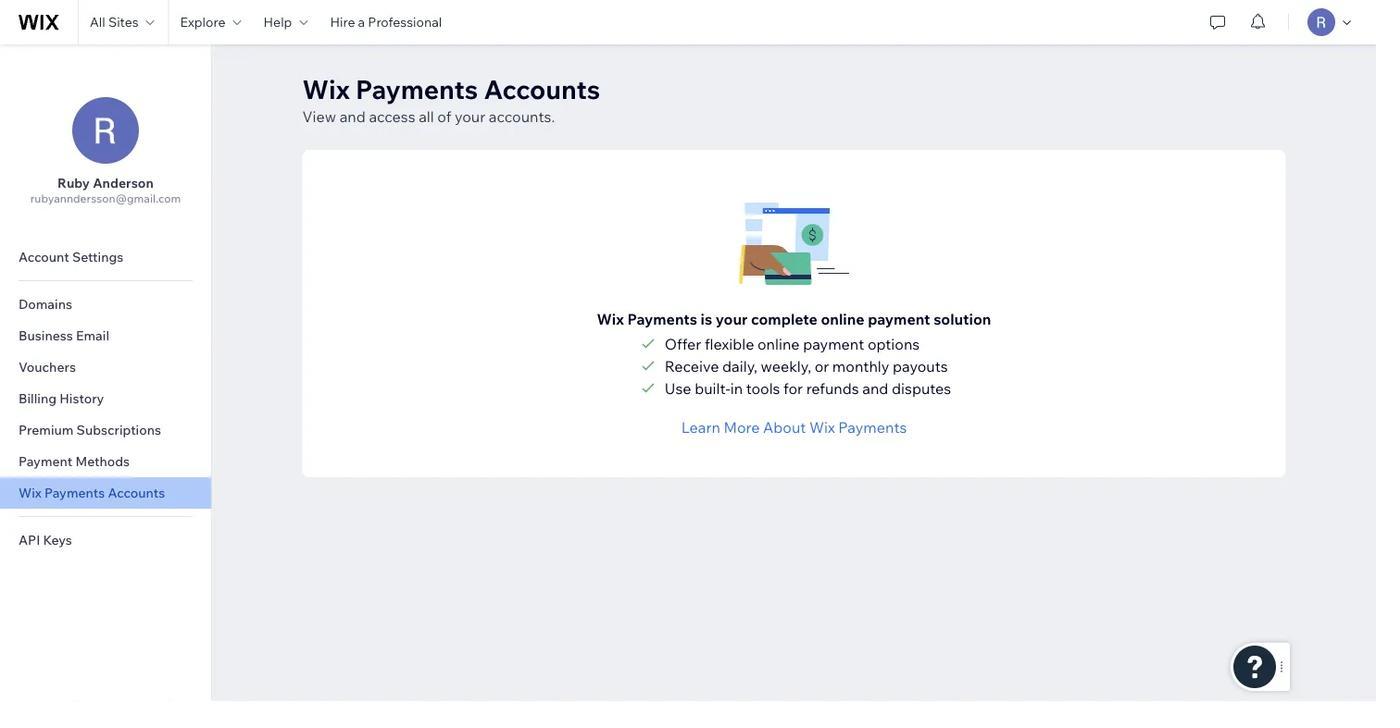 Task type: vqa. For each thing, say whether or not it's contained in the screenshot.
total
no



Task type: describe. For each thing, give the bounding box(es) containing it.
ruby anderson rubyanndersson@gmail.com
[[30, 175, 181, 206]]

receive
[[665, 357, 719, 376]]

monthly
[[832, 357, 889, 376]]

is
[[701, 310, 712, 329]]

all
[[90, 14, 105, 30]]

options
[[868, 335, 920, 354]]

complete
[[751, 310, 817, 329]]

in
[[730, 380, 743, 398]]

wix inside "link"
[[809, 419, 835, 437]]

wix payments accounts view and access all of your accounts.
[[302, 73, 600, 126]]

email
[[76, 328, 109, 344]]

1 vertical spatial payment
[[803, 335, 864, 354]]

billing history
[[19, 391, 104, 407]]

all sites
[[90, 14, 139, 30]]

domains link
[[0, 289, 211, 320]]

or
[[815, 357, 829, 376]]

sidebar element
[[0, 44, 212, 703]]

about
[[763, 419, 806, 437]]

rubyanndersson@gmail.com
[[30, 192, 181, 206]]

daily,
[[722, 357, 757, 376]]

0 vertical spatial online
[[821, 310, 864, 329]]

use built-in tools for refunds and disputes
[[665, 380, 951, 398]]

payments for wix payments accounts view and access all of your accounts.
[[356, 73, 478, 105]]

all
[[419, 107, 434, 126]]

of
[[437, 107, 451, 126]]

premium subscriptions
[[19, 422, 161, 438]]

payments inside "link"
[[838, 419, 907, 437]]

help button
[[252, 0, 319, 44]]

payment
[[19, 454, 72, 470]]

billing history link
[[0, 383, 211, 415]]

wix for wix payments is your complete online payment solution
[[597, 310, 624, 329]]

subscriptions
[[76, 422, 161, 438]]

solution
[[934, 310, 991, 329]]

history
[[60, 391, 104, 407]]

vouchers
[[19, 359, 76, 375]]

disputes
[[892, 380, 951, 398]]

business
[[19, 328, 73, 344]]

hire
[[330, 14, 355, 30]]

help
[[263, 14, 292, 30]]

payment methods link
[[0, 446, 211, 478]]

premium
[[19, 422, 74, 438]]

wix for wix payments accounts
[[19, 485, 42, 501]]

domains
[[19, 296, 72, 313]]

1 vertical spatial online
[[757, 335, 800, 354]]

account
[[19, 249, 69, 265]]



Task type: locate. For each thing, give the bounding box(es) containing it.
offer flexible online payment options
[[665, 335, 920, 354]]

payments for wix payments accounts
[[44, 485, 105, 501]]

learn
[[681, 419, 720, 437]]

hire a professional link
[[319, 0, 453, 44]]

0 vertical spatial accounts
[[484, 73, 600, 105]]

0 horizontal spatial accounts
[[108, 485, 165, 501]]

0 horizontal spatial payment
[[803, 335, 864, 354]]

settings
[[72, 249, 123, 265]]

api
[[19, 532, 40, 549]]

accounts inside wix payments accounts view and access all of your accounts.
[[484, 73, 600, 105]]

account settings
[[19, 249, 123, 265]]

payouts
[[893, 357, 948, 376]]

accounts for wix payments accounts
[[108, 485, 165, 501]]

for
[[783, 380, 803, 398]]

your
[[455, 107, 485, 126], [716, 310, 748, 329]]

1 vertical spatial your
[[716, 310, 748, 329]]

wix inside 'link'
[[19, 485, 42, 501]]

payments down payment methods
[[44, 485, 105, 501]]

1 vertical spatial and
[[862, 380, 888, 398]]

flexible
[[705, 335, 754, 354]]

weekly,
[[761, 357, 811, 376]]

payment methods
[[19, 454, 130, 470]]

wix inside wix payments accounts view and access all of your accounts.
[[302, 73, 350, 105]]

view
[[302, 107, 336, 126]]

wix for wix payments accounts view and access all of your accounts.
[[302, 73, 350, 105]]

payment up options
[[868, 310, 930, 329]]

account settings link
[[0, 242, 211, 273]]

vouchers link
[[0, 352, 211, 383]]

payment
[[868, 310, 930, 329], [803, 335, 864, 354]]

wix payments accounts
[[19, 485, 165, 501]]

your up flexible
[[716, 310, 748, 329]]

accounts
[[484, 73, 600, 105], [108, 485, 165, 501]]

explore
[[180, 14, 226, 30]]

0 horizontal spatial your
[[455, 107, 485, 126]]

receive daily, weekly, or monthly payouts
[[665, 357, 948, 376]]

billing
[[19, 391, 57, 407]]

payments up all at the top
[[356, 73, 478, 105]]

built-
[[695, 380, 730, 398]]

payments for wix payments is your complete online payment solution
[[627, 310, 697, 329]]

1 horizontal spatial online
[[821, 310, 864, 329]]

payment up or
[[803, 335, 864, 354]]

api keys
[[19, 532, 72, 549]]

keys
[[43, 532, 72, 549]]

use
[[665, 380, 691, 398]]

and right view
[[340, 107, 366, 126]]

accounts for wix payments accounts view and access all of your accounts.
[[484, 73, 600, 105]]

1 horizontal spatial accounts
[[484, 73, 600, 105]]

wix payments is your complete online payment solution
[[597, 310, 991, 329]]

a
[[358, 14, 365, 30]]

sites
[[108, 14, 139, 30]]

accounts inside 'link'
[[108, 485, 165, 501]]

your inside wix payments accounts view and access all of your accounts.
[[455, 107, 485, 126]]

1 horizontal spatial your
[[716, 310, 748, 329]]

tools
[[746, 380, 780, 398]]

0 vertical spatial your
[[455, 107, 485, 126]]

accounts up accounts.
[[484, 73, 600, 105]]

payments up offer
[[627, 310, 697, 329]]

0 vertical spatial payment
[[868, 310, 930, 329]]

online up weekly,
[[757, 335, 800, 354]]

0 horizontal spatial and
[[340, 107, 366, 126]]

1 vertical spatial accounts
[[108, 485, 165, 501]]

professional
[[368, 14, 442, 30]]

offer
[[665, 335, 701, 354]]

0 vertical spatial and
[[340, 107, 366, 126]]

business email
[[19, 328, 109, 344]]

wix payments accounts link
[[0, 478, 211, 509]]

accounts down payment methods link
[[108, 485, 165, 501]]

ruby
[[58, 175, 90, 191]]

0 horizontal spatial online
[[757, 335, 800, 354]]

wix
[[302, 73, 350, 105], [597, 310, 624, 329], [809, 419, 835, 437], [19, 485, 42, 501]]

1 horizontal spatial payment
[[868, 310, 930, 329]]

anderson
[[93, 175, 154, 191]]

learn more about wix payments link
[[681, 417, 907, 439]]

and inside wix payments accounts view and access all of your accounts.
[[340, 107, 366, 126]]

methods
[[75, 454, 130, 470]]

online
[[821, 310, 864, 329], [757, 335, 800, 354]]

hire a professional
[[330, 14, 442, 30]]

payments down refunds
[[838, 419, 907, 437]]

more
[[724, 419, 760, 437]]

payments
[[356, 73, 478, 105], [627, 310, 697, 329], [838, 419, 907, 437], [44, 485, 105, 501]]

business email link
[[0, 320, 211, 352]]

and down monthly
[[862, 380, 888, 398]]

payments inside 'link'
[[44, 485, 105, 501]]

payments inside wix payments accounts view and access all of your accounts.
[[356, 73, 478, 105]]

accounts.
[[489, 107, 555, 126]]

and
[[340, 107, 366, 126], [862, 380, 888, 398]]

1 horizontal spatial and
[[862, 380, 888, 398]]

learn more about wix payments
[[681, 419, 907, 437]]

api keys link
[[0, 525, 211, 557]]

refunds
[[806, 380, 859, 398]]

online up monthly
[[821, 310, 864, 329]]

your right of
[[455, 107, 485, 126]]

premium subscriptions link
[[0, 415, 211, 446]]

access
[[369, 107, 415, 126]]



